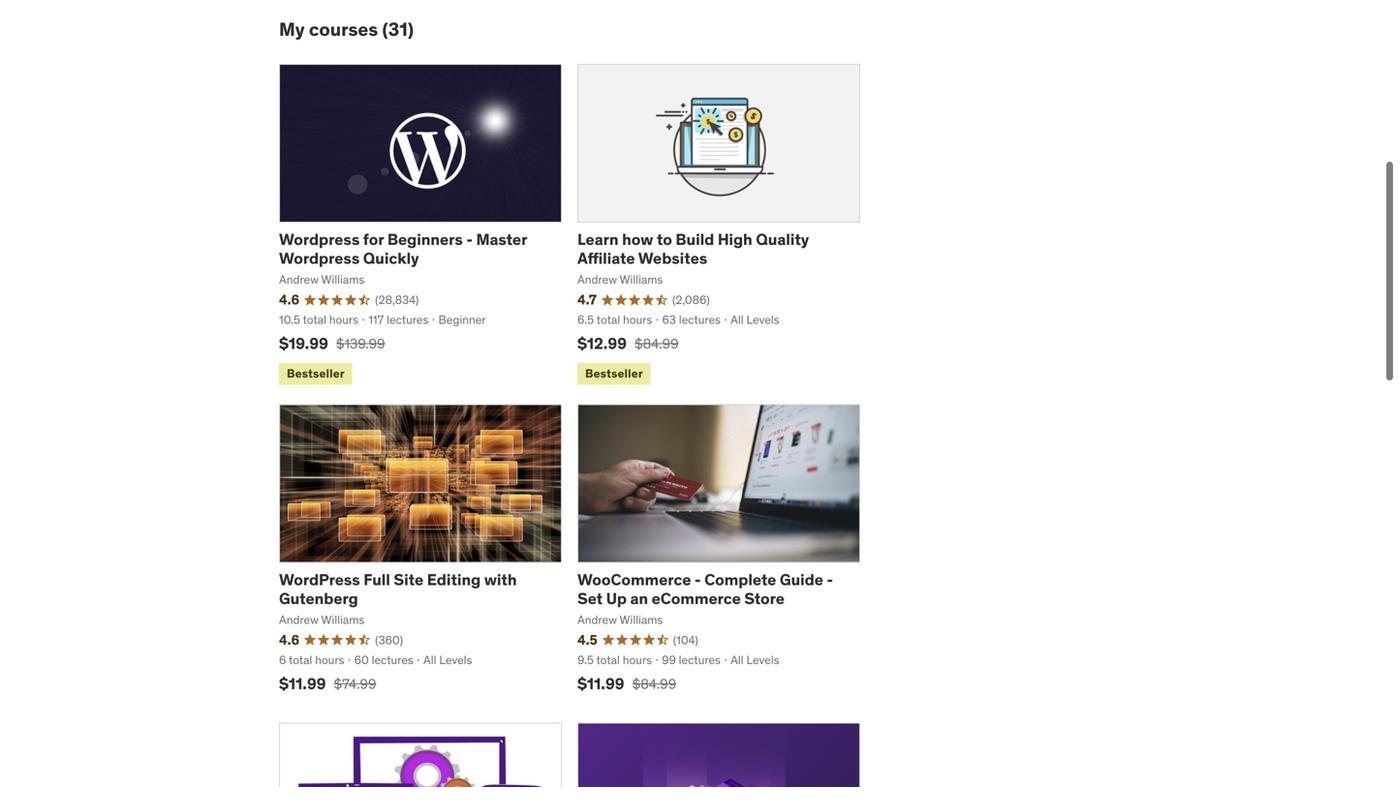 Task type: locate. For each thing, give the bounding box(es) containing it.
all levels down store on the bottom
[[731, 653, 779, 668]]

williams down "gutenberg"
[[321, 613, 365, 628]]

0 horizontal spatial -
[[466, 230, 473, 250]]

$84.99 inside $12.99 $84.99
[[635, 335, 679, 353]]

$11.99 down 9.5 total hours
[[577, 674, 624, 694]]

4.6 for wordpress full site editing with gutenberg
[[279, 632, 300, 649]]

all right 99 lectures
[[731, 653, 744, 668]]

1 4.6 from the top
[[279, 291, 300, 308]]

4.6 up 6
[[279, 632, 300, 649]]

quality
[[756, 230, 809, 250]]

williams inside wordpress full site editing with gutenberg andrew williams
[[321, 613, 365, 628]]

6 total hours
[[279, 653, 344, 668]]

lectures for learn how to build high quality affiliate websites
[[679, 313, 721, 328]]

$11.99 $74.99
[[279, 674, 376, 694]]

(31)
[[382, 18, 414, 41]]

$11.99 for andrew
[[279, 674, 326, 694]]

williams down websites
[[620, 272, 663, 287]]

28834 reviews element
[[375, 292, 419, 308]]

hours
[[329, 313, 358, 328], [623, 313, 652, 328], [315, 653, 344, 668], [623, 653, 652, 668]]

4.5
[[577, 632, 598, 649]]

my courses (31)
[[279, 18, 414, 41]]

lectures for woocommerce - complete guide - set up an ecommerce store
[[679, 653, 721, 668]]

all levels right 63 lectures
[[731, 313, 779, 328]]

2 4.6 from the top
[[279, 632, 300, 649]]

levels for woocommerce - complete guide - set up an ecommerce store
[[746, 653, 779, 668]]

1 vertical spatial 4.6
[[279, 632, 300, 649]]

andrew up 4.7
[[577, 272, 617, 287]]

levels for wordpress full site editing with gutenberg
[[439, 653, 472, 668]]

woocommerce - complete guide - set up an ecommerce store andrew williams
[[577, 570, 833, 628]]

$84.99 inside $11.99 $84.99
[[632, 676, 676, 693]]

$12.99 $84.99
[[577, 334, 679, 354]]

levels for learn how to build high quality affiliate websites
[[747, 313, 779, 328]]

4.6 up 10.5
[[279, 291, 300, 308]]

levels right 60 lectures
[[439, 653, 472, 668]]

total right 10.5
[[303, 313, 326, 328]]

beginners
[[387, 230, 463, 250]]

- left 'complete'
[[695, 570, 701, 590]]

hours for learn how to build high quality affiliate websites
[[623, 313, 652, 328]]

all levels for wordpress full site editing with gutenberg
[[423, 653, 472, 668]]

all levels for learn how to build high quality affiliate websites
[[731, 313, 779, 328]]

wordpress
[[279, 230, 360, 250], [279, 248, 360, 268]]

hours up $12.99 $84.99
[[623, 313, 652, 328]]

for
[[363, 230, 384, 250]]

master
[[476, 230, 527, 250]]

$84.99
[[635, 335, 679, 353], [632, 676, 676, 693]]

williams up 10.5 total hours
[[321, 272, 365, 287]]

bestseller down $19.99
[[287, 366, 345, 381]]

lectures down 360 reviews element
[[372, 653, 413, 668]]

lectures down 2086 reviews element
[[679, 313, 721, 328]]

$19.99 $139.99
[[279, 334, 385, 354]]

williams down 'an' at the bottom left of the page
[[620, 613, 663, 628]]

$84.99 for $12.99
[[635, 335, 679, 353]]

hours up $11.99 $84.99
[[623, 653, 652, 668]]

9.5
[[577, 653, 594, 668]]

total
[[303, 313, 326, 328], [597, 313, 620, 328], [289, 653, 312, 668], [596, 653, 620, 668]]

0 horizontal spatial $11.99
[[279, 674, 326, 694]]

1 bestseller from the left
[[287, 366, 345, 381]]

total right 6
[[289, 653, 312, 668]]

-
[[466, 230, 473, 250], [695, 570, 701, 590], [827, 570, 833, 590]]

levels down store on the bottom
[[746, 653, 779, 668]]

levels right 63 lectures
[[747, 313, 779, 328]]

6
[[279, 653, 286, 668]]

andrew inside wordpress full site editing with gutenberg andrew williams
[[279, 613, 319, 628]]

woocommerce - complete guide - set up an ecommerce store link
[[577, 570, 833, 609]]

my
[[279, 18, 305, 41]]

editing
[[427, 570, 481, 590]]

- right the guide
[[827, 570, 833, 590]]

total right 9.5
[[596, 653, 620, 668]]

0 horizontal spatial bestseller
[[287, 366, 345, 381]]

all levels
[[731, 313, 779, 328], [423, 653, 472, 668], [731, 653, 779, 668]]

build
[[676, 230, 714, 250]]

williams
[[321, 272, 365, 287], [620, 272, 663, 287], [321, 613, 365, 628], [620, 613, 663, 628]]

lectures down 28834 reviews element
[[387, 313, 429, 328]]

0 vertical spatial $84.99
[[635, 335, 679, 353]]

lectures
[[387, 313, 429, 328], [679, 313, 721, 328], [372, 653, 413, 668], [679, 653, 721, 668]]

all levels right 60 lectures
[[423, 653, 472, 668]]

1 horizontal spatial bestseller
[[585, 366, 643, 381]]

andrew inside the wordpress for beginners - master wordpress quickly andrew williams
[[279, 272, 319, 287]]

wordpress
[[279, 570, 360, 590]]

2 bestseller from the left
[[585, 366, 643, 381]]

99 lectures
[[662, 653, 721, 668]]

woocommerce
[[577, 570, 691, 590]]

lectures down '104 reviews' element
[[679, 653, 721, 668]]

99
[[662, 653, 676, 668]]

1 $11.99 from the left
[[279, 674, 326, 694]]

levels
[[747, 313, 779, 328], [439, 653, 472, 668], [746, 653, 779, 668]]

andrew up 10.5
[[279, 272, 319, 287]]

bestseller down $12.99
[[585, 366, 643, 381]]

$11.99 $84.99
[[577, 674, 676, 694]]

bestseller
[[287, 366, 345, 381], [585, 366, 643, 381]]

(104)
[[673, 633, 698, 648]]

$11.99
[[279, 674, 326, 694], [577, 674, 624, 694]]

hours up $11.99 $74.99
[[315, 653, 344, 668]]

2086 reviews element
[[672, 292, 710, 308]]

learn
[[577, 230, 619, 250]]

2 $11.99 from the left
[[577, 674, 624, 694]]

andrew inside 'learn how to build high quality affiliate websites andrew williams'
[[577, 272, 617, 287]]

andrew down "gutenberg"
[[279, 613, 319, 628]]

$11.99 down 6 total hours
[[279, 674, 326, 694]]

1 vertical spatial $84.99
[[632, 676, 676, 693]]

4.6
[[279, 291, 300, 308], [279, 632, 300, 649]]

6.5
[[577, 313, 594, 328]]

total right 6.5
[[597, 313, 620, 328]]

1 horizontal spatial $11.99
[[577, 674, 624, 694]]

$84.99 down 99
[[632, 676, 676, 693]]

$84.99 down 63
[[635, 335, 679, 353]]

all right 63 lectures
[[731, 313, 744, 328]]

$19.99
[[279, 334, 328, 354]]

andrew up 4.5
[[577, 613, 617, 628]]

beginner
[[438, 313, 486, 328]]

andrew inside woocommerce - complete guide - set up an ecommerce store andrew williams
[[577, 613, 617, 628]]

- left master
[[466, 230, 473, 250]]

0 vertical spatial 4.6
[[279, 291, 300, 308]]

9.5 total hours
[[577, 653, 652, 668]]

andrew
[[279, 272, 319, 287], [577, 272, 617, 287], [279, 613, 319, 628], [577, 613, 617, 628]]

quickly
[[363, 248, 419, 268]]

williams inside the wordpress for beginners - master wordpress quickly andrew williams
[[321, 272, 365, 287]]

$74.99
[[334, 676, 376, 693]]

all right 60 lectures
[[423, 653, 436, 668]]

all
[[731, 313, 744, 328], [423, 653, 436, 668], [731, 653, 744, 668]]

full
[[364, 570, 390, 590]]

hours up $19.99 $139.99
[[329, 313, 358, 328]]



Task type: describe. For each thing, give the bounding box(es) containing it.
an
[[630, 589, 648, 609]]

ecommerce
[[652, 589, 741, 609]]

total for wordpress full site editing with gutenberg
[[289, 653, 312, 668]]

hours for wordpress full site editing with gutenberg
[[315, 653, 344, 668]]

bestseller for $12.99
[[585, 366, 643, 381]]

lectures for wordpress for beginners - master wordpress quickly
[[387, 313, 429, 328]]

site
[[394, 570, 424, 590]]

williams inside woocommerce - complete guide - set up an ecommerce store andrew williams
[[620, 613, 663, 628]]

wordpress for beginners - master wordpress quickly link
[[279, 230, 527, 268]]

2 horizontal spatial -
[[827, 570, 833, 590]]

1 wordpress from the top
[[279, 230, 360, 250]]

4.7
[[577, 291, 597, 308]]

10.5
[[279, 313, 300, 328]]

complete
[[704, 570, 776, 590]]

- inside the wordpress for beginners - master wordpress quickly andrew williams
[[466, 230, 473, 250]]

104 reviews element
[[673, 633, 698, 649]]

10.5 total hours
[[279, 313, 358, 328]]

all for wordpress full site editing with gutenberg
[[423, 653, 436, 668]]

117
[[368, 313, 384, 328]]

guide
[[780, 570, 823, 590]]

gutenberg
[[279, 589, 358, 609]]

total for wordpress for beginners - master wordpress quickly
[[303, 313, 326, 328]]

to
[[657, 230, 672, 250]]

up
[[606, 589, 627, 609]]

360 reviews element
[[375, 633, 403, 649]]

hours for woocommerce - complete guide - set up an ecommerce store
[[623, 653, 652, 668]]

set
[[577, 589, 603, 609]]

2 wordpress from the top
[[279, 248, 360, 268]]

total for woocommerce - complete guide - set up an ecommerce store
[[596, 653, 620, 668]]

learn how to build high quality affiliate websites link
[[577, 230, 809, 268]]

60
[[354, 653, 369, 668]]

with
[[484, 570, 517, 590]]

$11.99 for up
[[577, 674, 624, 694]]

courses
[[309, 18, 378, 41]]

(28,834)
[[375, 293, 419, 308]]

4.6 for wordpress for beginners - master wordpress quickly
[[279, 291, 300, 308]]

all for woocommerce - complete guide - set up an ecommerce store
[[731, 653, 744, 668]]

williams inside 'learn how to build high quality affiliate websites andrew williams'
[[620, 272, 663, 287]]

wordpress for beginners - master wordpress quickly andrew williams
[[279, 230, 527, 287]]

wordpress full site editing with gutenberg link
[[279, 570, 517, 609]]

affiliate
[[577, 248, 635, 268]]

$12.99
[[577, 334, 627, 354]]

total for learn how to build high quality affiliate websites
[[597, 313, 620, 328]]

1 horizontal spatial -
[[695, 570, 701, 590]]

all for learn how to build high quality affiliate websites
[[731, 313, 744, 328]]

$84.99 for $11.99
[[632, 676, 676, 693]]

websites
[[638, 248, 707, 268]]

6.5 total hours
[[577, 313, 652, 328]]

(360)
[[375, 633, 403, 648]]

wordpress full site editing with gutenberg andrew williams
[[279, 570, 517, 628]]

$139.99
[[336, 335, 385, 353]]

lectures for wordpress full site editing with gutenberg
[[372, 653, 413, 668]]

63
[[662, 313, 676, 328]]

all levels for woocommerce - complete guide - set up an ecommerce store
[[731, 653, 779, 668]]

(2,086)
[[672, 293, 710, 308]]

bestseller for $19.99
[[287, 366, 345, 381]]

60 lectures
[[354, 653, 413, 668]]

learn how to build high quality affiliate websites andrew williams
[[577, 230, 809, 287]]

hours for wordpress for beginners - master wordpress quickly
[[329, 313, 358, 328]]

store
[[744, 589, 785, 609]]

high
[[718, 230, 753, 250]]

117 lectures
[[368, 313, 429, 328]]

63 lectures
[[662, 313, 721, 328]]

how
[[622, 230, 653, 250]]



Task type: vqa. For each thing, say whether or not it's contained in the screenshot.
& for Academics
no



